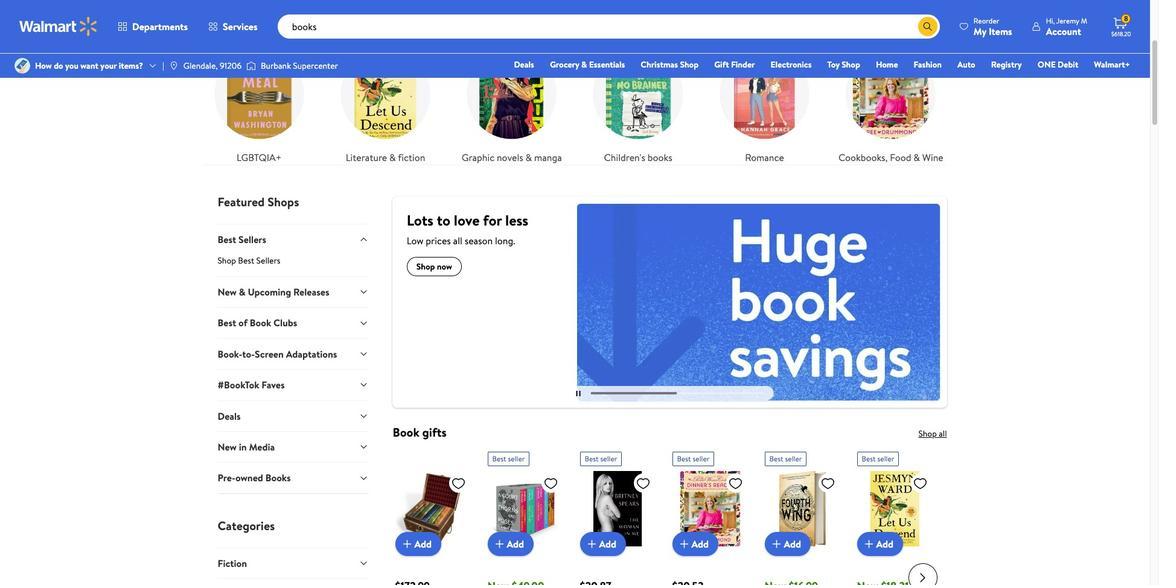 Task type: locate. For each thing, give the bounding box(es) containing it.
0 horizontal spatial deals
[[218, 410, 241, 423]]

registry
[[991, 59, 1022, 71]]

product group
[[395, 448, 471, 586], [488, 448, 563, 586], [580, 448, 655, 586], [672, 448, 748, 586], [765, 448, 840, 586], [857, 448, 933, 586]]

book
[[250, 317, 271, 330], [393, 425, 419, 441]]

1 vertical spatial sellers
[[256, 255, 280, 267]]

novels
[[497, 151, 523, 164]]

new & upcoming releases button
[[218, 277, 369, 308]]

& for coloring & activity
[[259, 15, 265, 28]]

3 add button from the left
[[580, 533, 626, 557]]

seller up the woman in me by britney spears (hardcover) image
[[600, 454, 617, 465]]

2 add button from the left
[[488, 533, 534, 557]]

best up a court of thorns and roses: a court of thorns and roses paperback box set (5 books) (paperback) image
[[492, 454, 506, 465]]

coloring & activity
[[220, 15, 298, 28]]

coloring
[[220, 15, 256, 28]]

seller for the woman in me by britney spears (hardcover) image
[[600, 454, 617, 465]]

book left gifts
[[393, 425, 419, 441]]

add for add to cart image
[[414, 538, 432, 551]]

next slide for product carousel list image
[[908, 564, 937, 586]]

& inside graphic novels & manga link
[[526, 151, 532, 164]]

1 add to cart image from the left
[[492, 538, 507, 552]]

jeremy
[[1057, 15, 1079, 26]]

best seller for 4th product group
[[677, 454, 710, 465]]

religion
[[594, 15, 628, 28]]

Walmart Site-Wide search field
[[278, 14, 940, 39]]

& left upcoming
[[239, 286, 245, 299]]

& left activity
[[259, 15, 265, 28]]

add to favorites list, let us descend : a novel (hardcover) image
[[913, 477, 928, 492]]

the woman in me by britney spears (hardcover) image
[[580, 472, 655, 547]]

shop for shop now
[[416, 261, 435, 273]]

gift
[[714, 59, 729, 71]]

one debit link
[[1032, 58, 1084, 71]]

shop left now
[[416, 261, 435, 273]]

list
[[196, 0, 954, 165]]

0 vertical spatial all
[[453, 234, 462, 247]]

0 horizontal spatial  image
[[14, 58, 30, 74]]

add to favorites list, harry potter hard cover boxed set: books #1-7 image
[[451, 477, 466, 492]]

add button for a court of thorns and roses: a court of thorns and roses paperback box set (5 books) (paperback) image
[[488, 533, 534, 557]]

seller
[[508, 454, 525, 465], [600, 454, 617, 465], [693, 454, 710, 465], [785, 454, 802, 465], [878, 454, 894, 465]]

seller for pioneer woman cooks: the pioneer woman cooks--dinner's ready! (hardcover) image on the right of page
[[693, 454, 710, 465]]

& right religion
[[630, 15, 637, 28]]

add button for harry potter hard cover boxed set: books #1-7 image
[[395, 533, 441, 557]]

4 product group from the left
[[672, 448, 748, 586]]

self-help link
[[835, 0, 947, 29]]

5 best seller from the left
[[862, 454, 894, 465]]

home link
[[871, 58, 904, 71]]

the empyrean: fourth wing (series #1) (hardcover) image
[[765, 472, 840, 547]]

3 best seller from the left
[[677, 454, 710, 465]]

best seller up let us descend : a novel (hardcover) image
[[862, 454, 894, 465]]

best inside best sellers dropdown button
[[218, 233, 236, 246]]

0 vertical spatial deals
[[514, 59, 534, 71]]

1 new from the top
[[218, 286, 237, 299]]

registry link
[[986, 58, 1027, 71]]

self-
[[872, 15, 892, 28]]

Search search field
[[278, 14, 940, 39]]

new in media
[[218, 441, 275, 454]]

$618.20
[[1112, 30, 1131, 38]]

& for new & upcoming releases
[[239, 286, 245, 299]]

1 horizontal spatial book
[[393, 425, 419, 441]]

add button for the empyrean: fourth wing (series #1) (hardcover) image
[[765, 533, 811, 557]]

8 $618.20
[[1112, 13, 1131, 38]]

add to cart image for the woman in me by britney spears (hardcover) image
[[585, 538, 599, 552]]

sellers inside dropdown button
[[239, 233, 266, 246]]

spirituality
[[639, 15, 683, 28]]

 image right the '91206'
[[246, 60, 256, 72]]

& inside new & upcoming releases dropdown button
[[239, 286, 245, 299]]

best seller for 5th product group
[[770, 454, 802, 465]]

best seller up a court of thorns and roses: a court of thorns and roses paperback box set (5 books) (paperback) image
[[492, 454, 525, 465]]

graphic novels & manga
[[462, 151, 562, 164]]

& inside the coloring & activity "link"
[[259, 15, 265, 28]]

0 horizontal spatial book
[[250, 317, 271, 330]]

1 vertical spatial new
[[218, 441, 237, 454]]

shop up add to favorites list, let us descend : a novel (hardcover) icon
[[919, 428, 937, 440]]

sellers up shop best sellers
[[239, 233, 266, 246]]

0 vertical spatial book
[[250, 317, 271, 330]]

departments
[[132, 20, 188, 33]]

prices
[[426, 234, 451, 247]]

sellers up upcoming
[[256, 255, 280, 267]]

best left of
[[218, 317, 236, 330]]

& right teen
[[745, 15, 751, 28]]

0 vertical spatial new
[[218, 286, 237, 299]]

shop down best sellers
[[218, 255, 236, 267]]

3 seller from the left
[[693, 454, 710, 465]]

3 product group from the left
[[580, 448, 655, 586]]

4 add from the left
[[692, 538, 709, 551]]

seller up a court of thorns and roses: a court of thorns and roses paperback box set (5 books) (paperback) image
[[508, 454, 525, 465]]

biographies & memoirs
[[464, 15, 560, 28]]

all inside 'lots to love for less low prices all season long.'
[[453, 234, 462, 247]]

do
[[54, 60, 63, 72]]

pre-owned books
[[218, 472, 291, 485]]

best seller up pioneer woman cooks: the pioneer woman cooks--dinner's ready! (hardcover) image on the right of page
[[677, 454, 710, 465]]

deals inside deals dropdown button
[[218, 410, 241, 423]]

5 add button from the left
[[765, 533, 811, 557]]

best down best sellers
[[238, 255, 254, 267]]

categories
[[218, 518, 275, 534]]

add button
[[395, 533, 441, 557], [488, 533, 534, 557], [580, 533, 626, 557], [672, 533, 719, 557], [765, 533, 811, 557], [857, 533, 903, 557]]

& inside 'religion & spirituality' link
[[630, 15, 637, 28]]

new down shop best sellers
[[218, 286, 237, 299]]

you
[[65, 60, 78, 72]]

#booktok
[[218, 379, 259, 392]]

5 product group from the left
[[765, 448, 840, 586]]

gifts
[[422, 425, 447, 441]]

2 add from the left
[[507, 538, 524, 551]]

deals inside deals link
[[514, 59, 534, 71]]

best seller
[[492, 454, 525, 465], [585, 454, 617, 465], [677, 454, 710, 465], [770, 454, 802, 465], [862, 454, 894, 465]]

2 seller from the left
[[600, 454, 617, 465]]

shop all
[[919, 428, 947, 440]]

shop best sellers
[[218, 255, 280, 267]]

best
[[218, 233, 236, 246], [238, 255, 254, 267], [218, 317, 236, 330], [492, 454, 506, 465], [585, 454, 599, 465], [677, 454, 691, 465], [770, 454, 783, 465], [862, 454, 876, 465]]

seller up the empyrean: fourth wing (series #1) (hardcover) image
[[785, 454, 802, 465]]

hi, jeremy m account
[[1046, 15, 1087, 38]]

seller for a court of thorns and roses: a court of thorns and roses paperback box set (5 books) (paperback) image
[[508, 454, 525, 465]]

add to cart image
[[492, 538, 507, 552], [585, 538, 599, 552], [677, 538, 692, 552], [770, 538, 784, 552], [862, 538, 876, 552]]

1 vertical spatial deals
[[218, 410, 241, 423]]

all
[[453, 234, 462, 247], [939, 428, 947, 440]]

deals button
[[218, 401, 369, 432]]

fiction button
[[218, 548, 369, 579]]

religion & spirituality link
[[582, 0, 694, 29]]

3 add from the left
[[599, 538, 617, 551]]

best seller for sixth product group from the left
[[862, 454, 894, 465]]

reorder my items
[[974, 15, 1012, 38]]

4 best seller from the left
[[770, 454, 802, 465]]

best up shop best sellers
[[218, 233, 236, 246]]

featured
[[218, 194, 265, 210]]

& left the thriller
[[385, 15, 392, 28]]

a court of thorns and roses: a court of thorns and roses paperback box set (5 books) (paperback) image
[[488, 472, 563, 547]]

children's
[[604, 151, 645, 164]]

best seller up the woman in me by britney spears (hardcover) image
[[585, 454, 617, 465]]

best of book clubs button
[[218, 308, 369, 339]]

pause image
[[576, 391, 581, 397]]

1 add from the left
[[414, 538, 432, 551]]

4 add to cart image from the left
[[770, 538, 784, 552]]

adults
[[782, 15, 806, 28]]

best sellers
[[218, 233, 266, 246]]

teen & young adults
[[723, 15, 806, 28]]

 image left how
[[14, 58, 30, 74]]

 image for how do you want your items?
[[14, 58, 30, 74]]

& left fiction
[[389, 151, 396, 164]]

& left wine
[[914, 151, 920, 164]]

 image
[[14, 58, 30, 74], [246, 60, 256, 72]]

6 add from the left
[[876, 538, 894, 551]]

new & upcoming releases
[[218, 286, 329, 299]]

home
[[876, 59, 898, 71]]

& inside cookbooks, food & wine link
[[914, 151, 920, 164]]

add button for pioneer woman cooks: the pioneer woman cooks--dinner's ready! (hardcover) image on the right of page
[[672, 533, 719, 557]]

2 new from the top
[[218, 441, 237, 454]]

5 add to cart image from the left
[[862, 538, 876, 552]]

new left in
[[218, 441, 237, 454]]

help
[[892, 15, 910, 28]]

|
[[162, 60, 164, 72]]

& inside "teen & young adults" link
[[745, 15, 751, 28]]

in
[[239, 441, 247, 454]]

6 add button from the left
[[857, 533, 903, 557]]

add to cart image for let us descend : a novel (hardcover) image
[[862, 538, 876, 552]]

books
[[265, 472, 291, 485]]

& inside biographies & memoirs link
[[515, 15, 521, 28]]

shop right toy
[[842, 59, 860, 71]]

& inside grocery & essentials link
[[581, 59, 587, 71]]

 image
[[169, 61, 179, 71]]

book right of
[[250, 317, 271, 330]]

& inside mystery & thriller link
[[385, 15, 392, 28]]

1 add button from the left
[[395, 533, 441, 557]]

thriller
[[394, 15, 422, 28]]

faves
[[262, 379, 285, 392]]

2 add to cart image from the left
[[585, 538, 599, 552]]

long.
[[495, 234, 515, 247]]

best seller up the empyrean: fourth wing (series #1) (hardcover) image
[[770, 454, 802, 465]]

add
[[414, 538, 432, 551], [507, 538, 524, 551], [599, 538, 617, 551], [692, 538, 709, 551], [784, 538, 801, 551], [876, 538, 894, 551]]

deals left grocery
[[514, 59, 534, 71]]

4 add button from the left
[[672, 533, 719, 557]]

4 seller from the left
[[785, 454, 802, 465]]

fiction
[[218, 557, 247, 570]]

add to favorites list, the empyrean: fourth wing (series #1) (hardcover) image
[[821, 477, 835, 492]]

& for grocery & essentials
[[581, 59, 587, 71]]

to-
[[242, 348, 255, 361]]

shop
[[680, 59, 699, 71], [842, 59, 860, 71], [218, 255, 236, 267], [416, 261, 435, 273], [919, 428, 937, 440]]

burbank supercenter
[[261, 60, 338, 72]]

season
[[465, 234, 493, 247]]

debit
[[1058, 59, 1079, 71]]

& left memoirs
[[515, 15, 521, 28]]

seller up let us descend : a novel (hardcover) image
[[878, 454, 894, 465]]

1 product group from the left
[[395, 448, 471, 586]]

3 add to cart image from the left
[[677, 538, 692, 552]]

gift finder
[[714, 59, 755, 71]]

list containing coloring & activity
[[196, 0, 954, 165]]

8
[[1124, 13, 1128, 24]]

& right grocery
[[581, 59, 587, 71]]

carousel controls navigation
[[566, 387, 773, 401]]

shop right christmas
[[680, 59, 699, 71]]

food
[[890, 151, 911, 164]]

biographies & memoirs link
[[456, 0, 568, 29]]

1 vertical spatial book
[[393, 425, 419, 441]]

add for add to cart icon related to pioneer woman cooks: the pioneer woman cooks--dinner's ready! (hardcover) image on the right of page
[[692, 538, 709, 551]]

how do you want your items?
[[35, 60, 143, 72]]

5 add from the left
[[784, 538, 801, 551]]

lots to love for less low prices all season long.
[[407, 210, 528, 247]]

& right novels
[[526, 151, 532, 164]]

electronics link
[[765, 58, 817, 71]]

deals down #booktok
[[218, 410, 241, 423]]

& for biographies & memoirs
[[515, 15, 521, 28]]

shop for shop all
[[919, 428, 937, 440]]

0 horizontal spatial all
[[453, 234, 462, 247]]

seller up pioneer woman cooks: the pioneer woman cooks--dinner's ready! (hardcover) image on the right of page
[[693, 454, 710, 465]]

sellers
[[239, 233, 266, 246], [256, 255, 280, 267]]

finder
[[731, 59, 755, 71]]

book-to-screen adaptations
[[218, 348, 337, 361]]

 image for burbank supercenter
[[246, 60, 256, 72]]

mystery
[[349, 15, 383, 28]]

1 vertical spatial all
[[939, 428, 947, 440]]

best inside shop best sellers link
[[238, 255, 254, 267]]

1 seller from the left
[[508, 454, 525, 465]]

1 horizontal spatial deals
[[514, 59, 534, 71]]

&
[[259, 15, 265, 28], [385, 15, 392, 28], [515, 15, 521, 28], [630, 15, 637, 28], [745, 15, 751, 28], [581, 59, 587, 71], [389, 151, 396, 164], [526, 151, 532, 164], [914, 151, 920, 164], [239, 286, 245, 299]]

1 best seller from the left
[[492, 454, 525, 465]]

0 vertical spatial sellers
[[239, 233, 266, 246]]

best seller for 3rd product group
[[585, 454, 617, 465]]

5 seller from the left
[[878, 454, 894, 465]]

cookbooks, food & wine
[[839, 151, 944, 164]]

& inside literature & fiction link
[[389, 151, 396, 164]]

shop for shop best sellers
[[218, 255, 236, 267]]

2 best seller from the left
[[585, 454, 617, 465]]

1 horizontal spatial  image
[[246, 60, 256, 72]]



Task type: describe. For each thing, give the bounding box(es) containing it.
grocery & essentials
[[550, 59, 625, 71]]

books
[[648, 151, 672, 164]]

pre-
[[218, 472, 235, 485]]

want
[[80, 60, 98, 72]]

add to cart image for pioneer woman cooks: the pioneer woman cooks--dinner's ready! (hardcover) image on the right of page
[[677, 538, 692, 552]]

& for literature & fiction
[[389, 151, 396, 164]]

walmart+
[[1094, 59, 1130, 71]]

new for new in media
[[218, 441, 237, 454]]

add for the woman in me by britney spears (hardcover) image's add to cart icon
[[599, 538, 617, 551]]

toy shop
[[827, 59, 860, 71]]

pioneer woman cooks: the pioneer woman cooks--dinner's ready! (hardcover) image
[[672, 472, 748, 547]]

clubs
[[274, 317, 297, 330]]

& for mystery & thriller
[[385, 15, 392, 28]]

1 horizontal spatial all
[[939, 428, 947, 440]]

fiction
[[398, 151, 425, 164]]

best up the woman in me by britney spears (hardcover) image
[[585, 454, 599, 465]]

#booktok faves
[[218, 379, 285, 392]]

one debit
[[1038, 59, 1079, 71]]

biographies
[[464, 15, 513, 28]]

add to favorites list, the woman in me by britney spears (hardcover) image
[[636, 477, 651, 492]]

auto link
[[952, 58, 981, 71]]

children's books
[[604, 151, 672, 164]]

add to favorites list, a court of thorns and roses: a court of thorns and roses paperback box set (5 books) (paperback) image
[[544, 477, 558, 492]]

new in media button
[[218, 432, 369, 463]]

best sellers button
[[218, 224, 369, 255]]

add to cart image
[[400, 538, 414, 552]]

activity
[[267, 15, 298, 28]]

pre-owned books button
[[218, 463, 369, 494]]

book inside dropdown button
[[250, 317, 271, 330]]

new for new & upcoming releases
[[218, 286, 237, 299]]

shop all link
[[919, 428, 947, 440]]

add for add to cart icon for a court of thorns and roses: a court of thorns and roses paperback box set (5 books) (paperback) image
[[507, 538, 524, 551]]

mystery & thriller link
[[330, 0, 441, 29]]

cookbooks,
[[839, 151, 888, 164]]

shops
[[268, 194, 299, 210]]

low
[[407, 234, 424, 247]]

#booktok faves button
[[218, 370, 369, 401]]

electronics
[[771, 59, 812, 71]]

add for add to cart icon for the empyrean: fourth wing (series #1) (hardcover) image
[[784, 538, 801, 551]]

shop now
[[416, 261, 452, 273]]

now
[[437, 261, 452, 273]]

media
[[249, 441, 275, 454]]

one
[[1038, 59, 1056, 71]]

grocery & essentials link
[[545, 58, 631, 71]]

gift finder link
[[709, 58, 760, 71]]

my
[[974, 24, 987, 38]]

cookbooks, food & wine link
[[835, 38, 947, 165]]

toy shop link
[[822, 58, 866, 71]]

upcoming
[[248, 286, 291, 299]]

6 product group from the left
[[857, 448, 933, 586]]

christmas shop link
[[635, 58, 704, 71]]

glendale,
[[183, 60, 218, 72]]

manga
[[534, 151, 562, 164]]

religion & spirituality
[[594, 15, 683, 28]]

account
[[1046, 24, 1081, 38]]

literature
[[346, 151, 387, 164]]

glendale, 91206
[[183, 60, 242, 72]]

best up let us descend : a novel (hardcover) image
[[862, 454, 876, 465]]

2 product group from the left
[[488, 448, 563, 586]]

to
[[437, 210, 450, 230]]

coloring & activity link
[[203, 0, 315, 29]]

owned
[[235, 472, 263, 485]]

best seller for fifth product group from the right
[[492, 454, 525, 465]]

items
[[989, 24, 1012, 38]]

releases
[[293, 286, 329, 299]]

items?
[[119, 60, 143, 72]]

romance
[[745, 151, 784, 164]]

add for add to cart icon related to let us descend : a novel (hardcover) image
[[876, 538, 894, 551]]

how
[[35, 60, 52, 72]]

teen & young adults link
[[709, 0, 821, 29]]

book-
[[218, 348, 242, 361]]

& for teen & young adults
[[745, 15, 751, 28]]

christmas
[[641, 59, 678, 71]]

graphic
[[462, 151, 495, 164]]

shop now link
[[407, 257, 462, 276]]

screen
[[255, 348, 284, 361]]

mystery & thriller
[[349, 15, 422, 28]]

add to favorites list, pioneer woman cooks: the pioneer woman cooks--dinner's ready! (hardcover) image
[[728, 477, 743, 492]]

romance link
[[709, 38, 821, 165]]

literature & fiction
[[346, 151, 425, 164]]

literature & fiction link
[[330, 38, 441, 165]]

seller for let us descend : a novel (hardcover) image
[[878, 454, 894, 465]]

add to cart image for the empyrean: fourth wing (series #1) (hardcover) image
[[770, 538, 784, 552]]

seller for the empyrean: fourth wing (series #1) (hardcover) image
[[785, 454, 802, 465]]

services button
[[198, 12, 268, 41]]

best up pioneer woman cooks: the pioneer woman cooks--dinner's ready! (hardcover) image on the right of page
[[677, 454, 691, 465]]

deals link
[[509, 58, 540, 71]]

best up the empyrean: fourth wing (series #1) (hardcover) image
[[770, 454, 783, 465]]

add to cart image for a court of thorns and roses: a court of thorns and roses paperback box set (5 books) (paperback) image
[[492, 538, 507, 552]]

let us descend : a novel (hardcover) image
[[857, 472, 933, 547]]

grocery
[[550, 59, 579, 71]]

lgbtqia+ link
[[203, 38, 315, 165]]

hi,
[[1046, 15, 1055, 26]]

of
[[239, 317, 248, 330]]

add button for let us descend : a novel (hardcover) image
[[857, 533, 903, 557]]

harry potter hard cover boxed set: books #1-7 image
[[395, 472, 471, 547]]

fashion
[[914, 59, 942, 71]]

walmart image
[[19, 17, 98, 36]]

best inside best of book clubs dropdown button
[[218, 317, 236, 330]]

teen
[[723, 15, 743, 28]]

departments button
[[107, 12, 198, 41]]

services
[[223, 20, 258, 33]]

fashion link
[[908, 58, 947, 71]]

toy
[[827, 59, 840, 71]]

& for religion & spirituality
[[630, 15, 637, 28]]

christmas shop
[[641, 59, 699, 71]]

wine
[[922, 151, 944, 164]]

love
[[454, 210, 480, 230]]

search icon image
[[923, 22, 933, 31]]

add button for the woman in me by britney spears (hardcover) image
[[580, 533, 626, 557]]



Task type: vqa. For each thing, say whether or not it's contained in the screenshot.
How do you want your items? at the top left of page
yes



